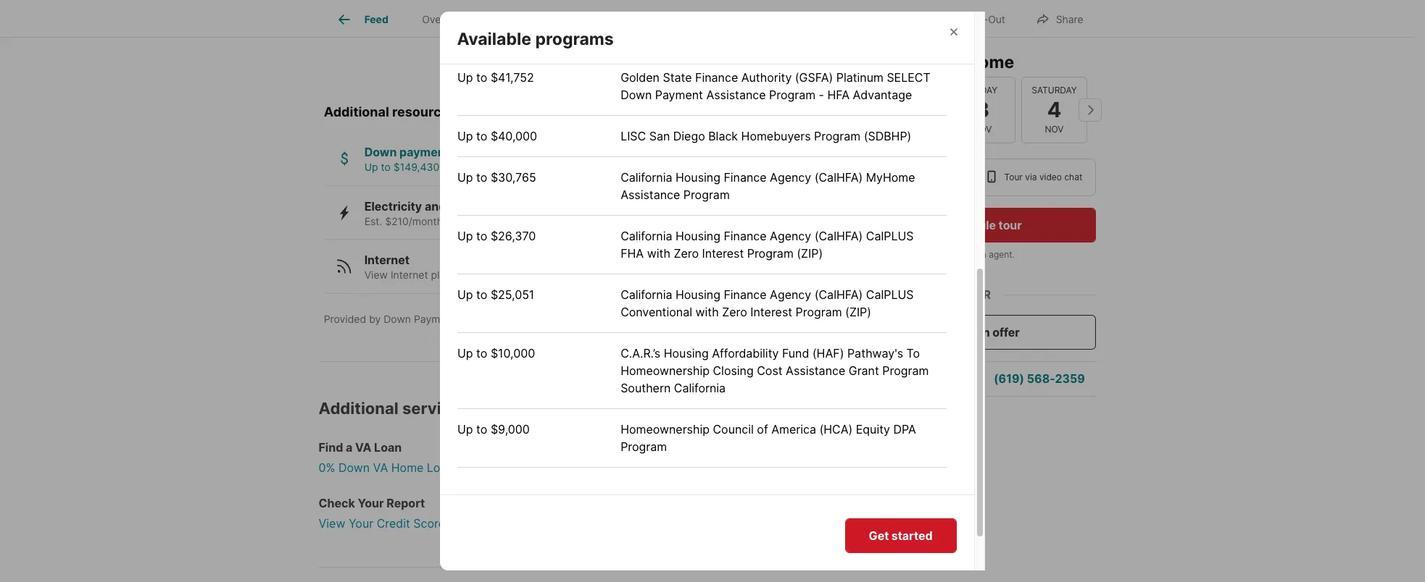 Task type: describe. For each thing, give the bounding box(es) containing it.
available programs element
[[457, 12, 632, 50]]

check your report view your credit score
[[319, 496, 445, 531]]

additional resources
[[324, 104, 456, 120]]

this inside for informational purposes only. redfin does not endorse or guarantee this information. we'll use your responses to show you available programs on other homes. you can remove the information anytime by clearing your responses.
[[582, 508, 600, 521]]

assistance inside c.a.r.'s housing affordability fund (haf) pathway's to homeownership closing cost assistance grant program southern california
[[786, 364, 845, 378]]

interest for conventional
[[750, 305, 792, 320]]

resource,
[[459, 313, 506, 325]]

0 horizontal spatial va
[[355, 441, 371, 455]]

compare insurance quotes tooltip
[[588, 0, 1116, 90]]

zero for fha
[[674, 247, 699, 261]]

additional for additional services
[[319, 399, 399, 418]]

homeownership inside homeownership council of america (hca) equity dpa program
[[621, 423, 710, 437]]

down inside down payment assistance up to $149,430 available from 15 programs
[[364, 145, 397, 160]]

up for up to $9,000
[[457, 423, 473, 437]]

plans
[[431, 269, 457, 282]]

golden state finance authority (gsfa) platinum select down payment assistance program - hfa advantage
[[621, 70, 931, 102]]

2 vertical spatial and
[[555, 313, 573, 325]]

providers
[[480, 269, 525, 282]]

in
[[920, 172, 928, 183]]

it's
[[869, 262, 881, 273]]

up to $25,051
[[457, 288, 534, 302]]

0 vertical spatial home
[[968, 52, 1014, 72]]

homeownership inside c.a.r.'s housing affordability fund (haf) pathway's to homeownership closing cost assistance grant program southern california
[[621, 364, 710, 378]]

california for assistance
[[621, 170, 672, 185]]

agent.
[[988, 249, 1014, 260]]

score
[[413, 517, 445, 531]]

services
[[402, 399, 469, 418]]

0 vertical spatial information
[[480, 493, 535, 505]]

down inside golden state finance authority (gsfa) platinum select down payment assistance program - hfa advantage
[[621, 88, 652, 102]]

started
[[892, 529, 933, 544]]

tour for go
[[896, 52, 929, 72]]

ask a question link
[[883, 372, 967, 387]]

x-out
[[978, 13, 1005, 25]]

closing
[[713, 364, 754, 378]]

programs inside down payment assistance up to $149,430 available from 15 programs
[[526, 161, 571, 174]]

for informational purposes only. redfin does not endorse or guarantee this information. we'll use your responses to show you available programs on other homes. you can remove the information anytime by clearing your responses.
[[457, 493, 950, 536]]

0 horizontal spatial solar
[[449, 199, 477, 214]]

(hca)
[[819, 423, 853, 437]]

down right provided
[[384, 313, 411, 325]]

start an offer
[[945, 325, 1019, 340]]

remove
[[564, 523, 600, 536]]

available inside for informational purposes only. redfin does not endorse or guarantee this information. we'll use your responses to show you available programs on other homes. you can remove the information anytime by clearing your responses.
[[845, 508, 887, 521]]

share button
[[1023, 3, 1096, 33]]

program inside homeownership council of america (hca) equity dpa program
[[621, 440, 667, 455]]

information.
[[603, 508, 660, 521]]

up for up to $40,000
[[457, 129, 473, 144]]

next image
[[1078, 98, 1101, 122]]

$40,000
[[491, 129, 537, 144]]

available
[[457, 29, 532, 49]]

$210
[[474, 215, 497, 228]]

available programs
[[457, 29, 614, 49]]

find
[[319, 441, 343, 455]]

and inside internet view internet plans and providers available for this home
[[459, 269, 477, 282]]

$41,752
[[491, 70, 534, 85]]

start an offer button
[[869, 315, 1096, 350]]

san
[[649, 129, 670, 144]]

feed
[[364, 13, 388, 26]]

show
[[796, 508, 822, 521]]

program inside c.a.r.'s housing affordability fund (haf) pathway's to homeownership closing cost assistance grant program southern california
[[882, 364, 929, 378]]

grant
[[849, 364, 879, 378]]

agency for fha
[[770, 229, 811, 244]]

c.a.r.'s housing affordability fund (haf) pathway's to homeownership closing cost assistance grant program southern california
[[621, 347, 929, 396]]

california for fha
[[621, 229, 672, 244]]

finance for select
[[695, 70, 738, 85]]

thursday 2 nov
[[887, 85, 934, 135]]

homebuyers
[[741, 129, 811, 144]]

only.
[[866, 493, 888, 505]]

california inside c.a.r.'s housing affordability fund (haf) pathway's to homeownership closing cost assistance grant program southern california
[[674, 381, 726, 396]]

$210/month,
[[385, 215, 446, 228]]

1 vertical spatial your
[[775, 523, 796, 536]]

use
[[687, 508, 705, 521]]

get inside find a va loan 0% down va home loans: get quote
[[466, 461, 486, 475]]

endorse
[[476, 508, 515, 521]]

up to $9,000
[[457, 423, 530, 437]]

provided
[[548, 493, 590, 505]]

housing for california housing finance agency (calhfa) calplus fha with zero interest program (zip)
[[676, 229, 720, 244]]

(calhfa) for california housing finance agency (calhfa) calplus fha with zero interest program (zip)
[[815, 229, 863, 244]]

this inside internet view internet plans and providers available for this home
[[589, 269, 606, 282]]

fha
[[621, 247, 644, 261]]

schedule tour
[[943, 218, 1021, 233]]

2
[[904, 97, 917, 122]]

(haf)
[[812, 347, 844, 361]]

(calhfa) for california housing finance agency (calhfa) myhome assistance program
[[815, 170, 863, 185]]

to for up to $25,051
[[476, 288, 487, 302]]

cost
[[757, 364, 783, 378]]

state
[[663, 70, 692, 85]]

from
[[487, 161, 509, 174]]

assistance inside golden state finance authority (gsfa) platinum select down payment assistance program - hfa advantage
[[706, 88, 766, 102]]

1 vertical spatial internet
[[391, 269, 428, 282]]

payment
[[399, 145, 449, 160]]

$9,000
[[491, 423, 530, 437]]

c.a.r.'s
[[621, 347, 661, 361]]

with for electricity and solar est. $210/month, save                  $210 with rooftop solar
[[500, 215, 521, 228]]

(619) 568-2359 link
[[993, 372, 1085, 387]]

program down hfa
[[814, 129, 861, 144]]

clearing
[[734, 523, 772, 536]]

x-
[[978, 13, 988, 25]]

1 horizontal spatial solar
[[562, 215, 585, 228]]

lightbulb icon image
[[606, 34, 635, 63]]

report
[[387, 496, 425, 511]]

free,
[[883, 262, 902, 273]]

platinum
[[836, 70, 884, 85]]

saturday
[[1031, 85, 1077, 96]]

conventional
[[621, 305, 692, 320]]

a for ask a question
[[908, 372, 915, 387]]

lisc san diego black homebuyers program (sdbhp)
[[621, 129, 911, 144]]

this inside tour this home with a redfin agent. it's free, cancel anytime
[[890, 249, 905, 260]]

on
[[938, 508, 950, 521]]

2359
[[1055, 372, 1085, 387]]

saturday 4 nov
[[1031, 85, 1077, 135]]

person
[[930, 172, 960, 183]]

1 horizontal spatial by
[[593, 493, 605, 505]]

with for california housing finance agency (calhfa) calplus fha with zero interest program (zip)
[[647, 247, 670, 261]]

home inside tour this home with a redfin agent. it's free, cancel anytime
[[907, 249, 930, 260]]

tour for tour via video chat
[[1004, 172, 1022, 183]]

chat
[[1064, 172, 1082, 183]]

to for up to $9,000
[[476, 423, 487, 437]]

hfa
[[827, 88, 850, 102]]

view your credit score link
[[319, 515, 855, 533]]

lightbulb icon element
[[606, 34, 646, 72]]

1 vertical spatial payment
[[414, 313, 456, 325]]

1 tab from the left
[[484, 2, 594, 37]]

up to $41,752
[[457, 70, 534, 85]]

0 vertical spatial programs
[[536, 29, 614, 49]]

internet view internet plans and providers available for this home
[[364, 253, 636, 282]]

0 vertical spatial your
[[358, 496, 384, 511]]

equity
[[856, 423, 890, 437]]

dpa
[[893, 423, 916, 437]]

list box containing tour in person
[[869, 159, 1096, 196]]

up to $40,000
[[457, 129, 537, 144]]

1 vertical spatial your
[[349, 517, 373, 531]]

tab list containing feed
[[319, 0, 794, 37]]

available for assistance
[[442, 161, 484, 174]]

a for find a va loan 0% down va home loans: get quote
[[346, 441, 353, 455]]

california for conventional
[[621, 288, 672, 302]]

2 vertical spatial payment
[[638, 493, 680, 505]]

resources
[[392, 104, 456, 120]]

down up 'information.'
[[608, 493, 635, 505]]

0 horizontal spatial by
[[369, 313, 381, 325]]

up for up to $10,000
[[457, 347, 473, 361]]

by inside for informational purposes only. redfin does not endorse or guarantee this information. we'll use your responses to show you available programs on other homes. you can remove the information anytime by clearing your responses.
[[719, 523, 731, 536]]

3 tab from the left
[[711, 2, 782, 37]]

diego
[[673, 129, 705, 144]]



Task type: locate. For each thing, give the bounding box(es) containing it.
california down closing
[[674, 381, 726, 396]]

2 vertical spatial home
[[609, 269, 636, 282]]

agency down homebuyers
[[770, 170, 811, 185]]

2 horizontal spatial and
[[555, 313, 573, 325]]

1 vertical spatial solar
[[562, 215, 585, 228]]

go tour this home
[[869, 52, 1014, 72]]

0 horizontal spatial available
[[442, 161, 484, 174]]

1 vertical spatial redfin
[[891, 493, 922, 505]]

information
[[480, 493, 535, 505], [621, 523, 676, 536]]

1 vertical spatial anytime
[[679, 523, 717, 536]]

for inside for informational purposes only. redfin does not endorse or guarantee this information. we'll use your responses to show you available programs on other homes. you can remove the information anytime by clearing your responses.
[[737, 493, 750, 505]]

with inside electricity and solar est. $210/month, save                  $210 with rooftop solar
[[500, 215, 521, 228]]

finance
[[695, 70, 738, 85], [724, 170, 767, 185], [724, 229, 767, 244], [724, 288, 767, 302]]

finance inside california housing finance agency (calhfa) myhome assistance program
[[724, 170, 767, 185]]

0 horizontal spatial get
[[466, 461, 486, 475]]

or
[[974, 288, 991, 302]]

assistance down (haf)
[[786, 364, 845, 378]]

2 vertical spatial available
[[845, 508, 887, 521]]

up for up to $26,370
[[457, 229, 473, 244]]

program inside golden state finance authority (gsfa) platinum select down payment assistance program - hfa advantage
[[769, 88, 816, 102]]

zero for conventional
[[722, 305, 747, 320]]

to left $149,430
[[381, 161, 391, 174]]

2 calplus from the top
[[866, 288, 914, 302]]

up inside down payment assistance up to $149,430 available from 15 programs
[[364, 161, 378, 174]]

0 horizontal spatial tour
[[896, 52, 929, 72]]

(calhfa) inside california housing finance agency (calhfa) myhome assistance program
[[815, 170, 863, 185]]

1 horizontal spatial available
[[528, 269, 570, 282]]

up up electricity
[[364, 161, 378, 174]]

1 vertical spatial zero
[[722, 305, 747, 320]]

nov inside friday 3 nov
[[973, 124, 992, 135]]

tour in person option
[[869, 159, 974, 196]]

available up "$25,051"
[[528, 269, 570, 282]]

friday 3 nov
[[967, 85, 997, 135]]

electricity and solar est. $210/month, save                  $210 with rooftop solar
[[364, 199, 585, 228]]

0 horizontal spatial anytime
[[679, 523, 717, 536]]

2 horizontal spatial assistance
[[786, 364, 845, 378]]

california housing finance agency (calhfa) calplus fha with zero interest program (zip)
[[621, 229, 914, 261]]

2 horizontal spatial tour
[[1004, 172, 1022, 183]]

additional left resources
[[324, 104, 389, 120]]

up
[[457, 70, 473, 85], [457, 129, 473, 144], [364, 161, 378, 174], [457, 170, 473, 185], [457, 229, 473, 244], [457, 288, 473, 302], [457, 347, 473, 361], [457, 423, 473, 437]]

nov down "3"
[[973, 124, 992, 135]]

feed link
[[335, 11, 388, 28]]

solar right rooftop at top left
[[562, 215, 585, 228]]

1 vertical spatial additional
[[319, 399, 399, 418]]

assistance
[[706, 88, 766, 102], [621, 188, 680, 202], [786, 364, 845, 378]]

myhome
[[866, 170, 915, 185]]

california down lisc
[[621, 170, 672, 185]]

2 vertical spatial agency
[[770, 288, 811, 302]]

2 vertical spatial by
[[719, 523, 731, 536]]

california housing finance agency (calhfa) calplus conventional with zero interest program (zip)
[[621, 288, 914, 320]]

ask
[[883, 372, 905, 387]]

tour left in
[[899, 172, 918, 183]]

up down "save"
[[457, 229, 473, 244]]

1 horizontal spatial tour
[[899, 172, 918, 183]]

1 vertical spatial homeownership
[[621, 423, 710, 437]]

payment down plans at the left top of page
[[414, 313, 456, 325]]

2 agency from the top
[[770, 229, 811, 244]]

0 vertical spatial assistance
[[706, 88, 766, 102]]

internet left plans at the left top of page
[[391, 269, 428, 282]]

1 vertical spatial agency
[[770, 229, 811, 244]]

1 horizontal spatial home
[[907, 249, 930, 260]]

1 horizontal spatial interest
[[750, 305, 792, 320]]

nov inside thursday 2 nov
[[901, 124, 920, 135]]

compare insurance quotes
[[646, 47, 818, 72]]

nov down the 4
[[1045, 124, 1063, 135]]

1 homeownership from the top
[[621, 364, 710, 378]]

agency inside "california housing finance agency (calhfa) calplus conventional with zero interest program (zip)"
[[770, 288, 811, 302]]

a down schedule
[[952, 249, 957, 260]]

available inside internet view internet plans and providers available for this home
[[528, 269, 570, 282]]

nov for 4
[[1045, 124, 1063, 135]]

1 vertical spatial programs
[[526, 161, 571, 174]]

quotes
[[698, 60, 734, 72]]

additional up find
[[319, 399, 399, 418]]

information down 'information.'
[[621, 523, 676, 536]]

tour for tour in person
[[899, 172, 918, 183]]

1 vertical spatial for
[[737, 493, 750, 505]]

to left "$9,000"
[[476, 423, 487, 437]]

0 horizontal spatial home
[[609, 269, 636, 282]]

2 tab from the left
[[594, 2, 711, 37]]

payment inside golden state finance authority (gsfa) platinum select down payment assistance program - hfa advantage
[[655, 88, 703, 102]]

0 vertical spatial internet
[[364, 253, 410, 268]]

(calhfa)
[[815, 170, 863, 185], [815, 229, 863, 244], [815, 288, 863, 302]]

1 vertical spatial get
[[869, 529, 889, 544]]

and up $210/month,
[[425, 199, 446, 214]]

by right provided
[[369, 313, 381, 325]]

1 horizontal spatial information
[[621, 523, 676, 536]]

available down assistance
[[442, 161, 484, 174]]

tab up compare insurance quotes
[[711, 2, 782, 37]]

agency inside california housing finance agency (calhfa) calplus fha with zero interest program (zip)
[[770, 229, 811, 244]]

your down check at the bottom left of the page
[[349, 517, 373, 531]]

homeownership up the southern
[[621, 364, 710, 378]]

can
[[544, 523, 562, 536]]

$149,430
[[393, 161, 439, 174]]

up for up to $25,051
[[457, 288, 473, 302]]

interest up "california housing finance agency (calhfa) calplus conventional with zero interest program (zip)"
[[702, 247, 744, 261]]

1 vertical spatial interest
[[750, 305, 792, 320]]

0 horizontal spatial assistance
[[621, 188, 680, 202]]

agency inside california housing finance agency (calhfa) myhome assistance program
[[770, 170, 811, 185]]

1 vertical spatial view
[[319, 517, 345, 531]]

1 vertical spatial calplus
[[866, 288, 914, 302]]

0 horizontal spatial view
[[319, 517, 345, 531]]

out
[[988, 13, 1005, 25]]

this up allconnect
[[589, 269, 606, 282]]

and inside electricity and solar est. $210/month, save                  $210 with rooftop solar
[[425, 199, 446, 214]]

3 (calhfa) from the top
[[815, 288, 863, 302]]

1 vertical spatial a
[[908, 372, 915, 387]]

interest up fund
[[750, 305, 792, 320]]

0 vertical spatial a
[[952, 249, 957, 260]]

est.
[[364, 215, 382, 228]]

your up credit
[[358, 496, 384, 511]]

finance down california housing finance agency (calhfa) myhome assistance program
[[724, 229, 767, 244]]

(calhfa) inside "california housing finance agency (calhfa) calplus conventional with zero interest program (zip)"
[[815, 288, 863, 302]]

(619)
[[993, 372, 1024, 387]]

california inside "california housing finance agency (calhfa) calplus conventional with zero interest program (zip)"
[[621, 288, 672, 302]]

tour inside tour this home with a redfin agent. it's free, cancel anytime
[[869, 249, 887, 260]]

1 agency from the top
[[770, 170, 811, 185]]

insurance
[[646, 60, 696, 72]]

of
[[757, 423, 768, 437]]

tour this home with a redfin agent. it's free, cancel anytime
[[869, 249, 1014, 273]]

zero inside "california housing finance agency (calhfa) calplus conventional with zero interest program (zip)"
[[722, 305, 747, 320]]

2 horizontal spatial available
[[845, 508, 887, 521]]

to for up to $26,370
[[476, 229, 487, 244]]

interest inside california housing finance agency (calhfa) calplus fha with zero interest program (zip)
[[702, 247, 744, 261]]

program inside "california housing finance agency (calhfa) calplus conventional with zero interest program (zip)"
[[796, 305, 842, 320]]

additional
[[324, 104, 389, 120], [319, 399, 399, 418]]

resource®
[[683, 493, 734, 505]]

available programs dialog
[[440, 0, 985, 571]]

2 vertical spatial (calhfa)
[[815, 288, 863, 302]]

(zip) for california housing finance agency (calhfa) calplus fha with zero interest program (zip)
[[797, 247, 823, 261]]

2 horizontal spatial nov
[[1045, 124, 1063, 135]]

(gsfa)
[[795, 70, 833, 85]]

1 vertical spatial va
[[373, 461, 388, 475]]

cancel
[[904, 262, 931, 273]]

overview tab
[[405, 2, 484, 37]]

1 horizontal spatial zero
[[722, 305, 747, 320]]

get left quote
[[466, 461, 486, 475]]

information inside for informational purposes only. redfin does not endorse or guarantee this information. we'll use your responses to show you available programs on other homes. you can remove the information anytime by clearing your responses.
[[621, 523, 676, 536]]

0 horizontal spatial (zip)
[[797, 247, 823, 261]]

up to $10,000
[[457, 347, 535, 361]]

tour up it's
[[869, 249, 887, 260]]

anytime right cancel
[[934, 262, 966, 273]]

additional for additional resources
[[324, 104, 389, 120]]

0 vertical spatial payment
[[655, 88, 703, 102]]

agency down california housing finance agency (calhfa) calplus fha with zero interest program (zip)
[[770, 288, 811, 302]]

a inside find a va loan 0% down va home loans: get quote
[[346, 441, 353, 455]]

to for up to $30,765
[[476, 170, 487, 185]]

view
[[364, 269, 388, 282], [319, 517, 345, 531]]

housing inside c.a.r.'s housing affordability fund (haf) pathway's to homeownership closing cost assistance grant program southern california
[[664, 347, 709, 361]]

redfin inside for informational purposes only. redfin does not endorse or guarantee this information. we'll use your responses to show you available programs on other homes. you can remove the information anytime by clearing your responses.
[[891, 493, 922, 505]]

view inside internet view internet plans and providers available for this home
[[364, 269, 388, 282]]

california inside california housing finance agency (calhfa) myhome assistance program
[[621, 170, 672, 185]]

0 vertical spatial for
[[573, 269, 586, 282]]

down up $149,430
[[364, 145, 397, 160]]

to up assistance
[[476, 129, 487, 144]]

(zip) inside california housing finance agency (calhfa) calplus fha with zero interest program (zip)
[[797, 247, 823, 261]]

x-out button
[[945, 3, 1018, 33]]

2 (calhfa) from the top
[[815, 229, 863, 244]]

with down schedule
[[932, 249, 950, 260]]

calplus inside california housing finance agency (calhfa) calplus fha with zero interest program (zip)
[[866, 229, 914, 244]]

to for up to $41,752
[[476, 70, 487, 85]]

to
[[476, 70, 487, 85], [476, 129, 487, 144], [381, 161, 391, 174], [476, 170, 487, 185], [476, 229, 487, 244], [476, 288, 487, 302], [476, 347, 487, 361], [476, 423, 487, 437], [784, 508, 793, 521]]

payment up we'll
[[638, 493, 680, 505]]

view up provided
[[364, 269, 388, 282]]

informational
[[753, 493, 816, 505]]

finance for conventional
[[724, 288, 767, 302]]

list box
[[869, 159, 1096, 196]]

overview
[[422, 13, 467, 26]]

down inside find a va loan 0% down va home loans: get quote
[[339, 461, 370, 475]]

1 horizontal spatial a
[[908, 372, 915, 387]]

golden
[[621, 70, 660, 85]]

program up (haf)
[[796, 305, 842, 320]]

finance inside golden state finance authority (gsfa) platinum select down payment assistance program - hfa advantage
[[695, 70, 738, 85]]

(calhfa) inside california housing finance agency (calhfa) calplus fha with zero interest program (zip)
[[815, 229, 863, 244]]

for up allconnect
[[573, 269, 586, 282]]

0 horizontal spatial redfin
[[891, 493, 922, 505]]

payment
[[655, 88, 703, 102], [414, 313, 456, 325], [638, 493, 680, 505]]

california inside california housing finance agency (calhfa) calplus fha with zero interest program (zip)
[[621, 229, 672, 244]]

does
[[925, 493, 948, 505]]

0 vertical spatial get
[[466, 461, 486, 475]]

1 vertical spatial (calhfa)
[[815, 229, 863, 244]]

0 vertical spatial redfin
[[960, 249, 986, 260]]

calplus down free,
[[866, 288, 914, 302]]

1 horizontal spatial redfin
[[960, 249, 986, 260]]

(calhfa) for california housing finance agency (calhfa) calplus conventional with zero interest program (zip)
[[815, 288, 863, 302]]

finance down california housing finance agency (calhfa) calplus fha with zero interest program (zip)
[[724, 288, 767, 302]]

agency for assistance
[[770, 170, 811, 185]]

1 horizontal spatial anytime
[[934, 262, 966, 273]]

0 vertical spatial homeownership
[[621, 364, 710, 378]]

va
[[355, 441, 371, 455], [373, 461, 388, 475]]

finance down lisc san diego black homebuyers program (sdbhp)
[[724, 170, 767, 185]]

2 nov from the left
[[973, 124, 992, 135]]

redfin inside tour this home with a redfin agent. it's free, cancel anytime
[[960, 249, 986, 260]]

to for up to $40,000
[[476, 129, 487, 144]]

calplus for california housing finance agency (calhfa) calplus conventional with zero interest program (zip)
[[866, 288, 914, 302]]

finance for assistance
[[724, 170, 767, 185]]

interest for fha
[[702, 247, 744, 261]]

get inside button
[[869, 529, 889, 544]]

the
[[603, 523, 619, 536]]

tour inside option
[[1004, 172, 1022, 183]]

nov inside the "saturday 4 nov"
[[1045, 124, 1063, 135]]

0 vertical spatial your
[[707, 508, 729, 521]]

nov for 3
[[973, 124, 992, 135]]

(zip) for california housing finance agency (calhfa) calplus conventional with zero interest program (zip)
[[845, 305, 871, 320]]

credit
[[377, 517, 410, 531]]

by left clearing
[[719, 523, 731, 536]]

programs inside for informational purposes only. redfin does not endorse or guarantee this information. we'll use your responses to show you available programs on other homes. you can remove the information anytime by clearing your responses.
[[890, 508, 935, 521]]

tour left via
[[1004, 172, 1022, 183]]

to down assistance
[[476, 170, 487, 185]]

with for california housing finance agency (calhfa) calplus conventional with zero interest program (zip)
[[695, 305, 719, 320]]

program inside california housing finance agency (calhfa) calplus fha with zero interest program (zip)
[[747, 247, 794, 261]]

0 vertical spatial agency
[[770, 170, 811, 185]]

(zip) up the pathway's
[[845, 305, 871, 320]]

homeownership
[[621, 364, 710, 378], [621, 423, 710, 437]]

agency down california housing finance agency (calhfa) myhome assistance program
[[770, 229, 811, 244]]

a right 'ask'
[[908, 372, 915, 387]]

with inside california housing finance agency (calhfa) calplus fha with zero interest program (zip)
[[647, 247, 670, 261]]

zero inside california housing finance agency (calhfa) calplus fha with zero interest program (zip)
[[674, 247, 699, 261]]

tour via video chat
[[1004, 172, 1082, 183]]

up for up to $41,752
[[457, 70, 473, 85]]

housing for california housing finance agency (calhfa) myhome assistance program
[[676, 170, 720, 185]]

2 vertical spatial a
[[346, 441, 353, 455]]

0 vertical spatial available
[[442, 161, 484, 174]]

agency for conventional
[[770, 288, 811, 302]]

program inside california housing finance agency (calhfa) myhome assistance program
[[683, 188, 730, 202]]

up down services
[[457, 423, 473, 437]]

1 horizontal spatial va
[[373, 461, 388, 475]]

to inside for informational purposes only. redfin does not endorse or guarantee this information. we'll use your responses to show you available programs on other homes. you can remove the information anytime by clearing your responses.
[[784, 508, 793, 521]]

get started button
[[845, 519, 957, 554]]

and right wattbuy,
[[555, 313, 573, 325]]

nov for 2
[[901, 124, 920, 135]]

calplus for california housing finance agency (calhfa) calplus fha with zero interest program (zip)
[[866, 229, 914, 244]]

or
[[518, 508, 528, 521]]

advantage
[[853, 88, 912, 102]]

up up provided by down payment resource, wattbuy, and allconnect
[[457, 288, 473, 302]]

down right 0%
[[339, 461, 370, 475]]

lisc
[[621, 129, 646, 144]]

rooftop
[[524, 215, 559, 228]]

anytime down 'use'
[[679, 523, 717, 536]]

interest inside "california housing finance agency (calhfa) calplus conventional with zero interest program (zip)"
[[750, 305, 792, 320]]

to up resource,
[[476, 288, 487, 302]]

tour up agent.
[[998, 218, 1021, 233]]

home down the fha
[[609, 269, 636, 282]]

assistance inside california housing finance agency (calhfa) myhome assistance program
[[621, 188, 680, 202]]

get left started
[[869, 529, 889, 544]]

(zip) inside "california housing finance agency (calhfa) calplus conventional with zero interest program (zip)"
[[845, 305, 871, 320]]

tour inside button
[[998, 218, 1021, 233]]

get started
[[869, 529, 933, 544]]

housing inside "california housing finance agency (calhfa) calplus conventional with zero interest program (zip)"
[[676, 288, 720, 302]]

available down only.
[[845, 508, 887, 521]]

via
[[1025, 172, 1037, 183]]

1 horizontal spatial get
[[869, 529, 889, 544]]

0 horizontal spatial for
[[573, 269, 586, 282]]

council
[[713, 423, 754, 437]]

0 vertical spatial by
[[369, 313, 381, 325]]

homeownership council of america (hca) equity dpa program
[[621, 423, 916, 455]]

available inside down payment assistance up to $149,430 available from 15 programs
[[442, 161, 484, 174]]

california up the fha
[[621, 229, 672, 244]]

up for up to $30,765
[[457, 170, 473, 185]]

$25,051
[[491, 288, 534, 302]]

redfin right only.
[[891, 493, 922, 505]]

(619) 568-2359
[[993, 372, 1085, 387]]

program
[[769, 88, 816, 102], [814, 129, 861, 144], [683, 188, 730, 202], [747, 247, 794, 261], [796, 305, 842, 320], [882, 364, 929, 378], [621, 440, 667, 455]]

housing for california housing finance agency (calhfa) calplus conventional with zero interest program (zip)
[[676, 288, 720, 302]]

$26,370
[[491, 229, 536, 244]]

provided
[[324, 313, 366, 325]]

to
[[907, 347, 920, 361]]

1 vertical spatial (zip)
[[845, 305, 871, 320]]

anytime inside for informational purposes only. redfin does not endorse or guarantee this information. we'll use your responses to show you available programs on other homes. you can remove the information anytime by clearing your responses.
[[679, 523, 717, 536]]

compare insurance quotes link
[[646, 47, 818, 72]]

$10,000
[[491, 347, 535, 361]]

california up conventional
[[621, 288, 672, 302]]

loan
[[374, 441, 402, 455]]

home up cancel
[[907, 249, 930, 260]]

an
[[976, 325, 990, 340]]

tour up thursday
[[896, 52, 929, 72]]

1 horizontal spatial tour
[[998, 218, 1021, 233]]

to inside down payment assistance up to $149,430 available from 15 programs
[[381, 161, 391, 174]]

you
[[524, 523, 541, 536]]

0 horizontal spatial your
[[707, 508, 729, 521]]

for up responses
[[737, 493, 750, 505]]

3 agency from the top
[[770, 288, 811, 302]]

homes.
[[486, 523, 521, 536]]

save
[[449, 215, 471, 228]]

fund
[[782, 347, 809, 361]]

nov down 2
[[901, 124, 920, 135]]

this up free,
[[890, 249, 905, 260]]

-
[[819, 88, 824, 102]]

3 nov from the left
[[1045, 124, 1063, 135]]

1 horizontal spatial and
[[459, 269, 477, 282]]

tour via video chat option
[[974, 159, 1096, 196]]

is
[[538, 493, 545, 505]]

available for internet
[[528, 269, 570, 282]]

2 horizontal spatial by
[[719, 523, 731, 536]]

find a va loan 0% down va home loans: get quote
[[319, 441, 522, 475]]

1 horizontal spatial view
[[364, 269, 388, 282]]

housing inside california housing finance agency (calhfa) myhome assistance program
[[676, 170, 720, 185]]

you
[[825, 508, 842, 521]]

with inside "california housing finance agency (calhfa) calplus conventional with zero interest program (zip)"
[[695, 305, 719, 320]]

va down loan
[[373, 461, 388, 475]]

to down $210
[[476, 229, 487, 244]]

california housing finance agency (calhfa) myhome assistance program
[[621, 170, 915, 202]]

1 horizontal spatial assistance
[[706, 88, 766, 102]]

0 vertical spatial additional
[[324, 104, 389, 120]]

0 vertical spatial view
[[364, 269, 388, 282]]

0 horizontal spatial information
[[480, 493, 535, 505]]

0 vertical spatial anytime
[[934, 262, 966, 273]]

1 vertical spatial and
[[459, 269, 477, 282]]

this down this information is provided by down payment resource®
[[582, 508, 600, 521]]

0 vertical spatial solar
[[449, 199, 477, 214]]

finance inside "california housing finance agency (calhfa) calplus conventional with zero interest program (zip)"
[[724, 288, 767, 302]]

1 vertical spatial assistance
[[621, 188, 680, 202]]

1 nov from the left
[[901, 124, 920, 135]]

anytime inside tour this home with a redfin agent. it's free, cancel anytime
[[934, 262, 966, 273]]

housing inside california housing finance agency (calhfa) calplus fha with zero interest program (zip)
[[676, 229, 720, 244]]

down down golden
[[621, 88, 652, 102]]

1 vertical spatial information
[[621, 523, 676, 536]]

1 horizontal spatial (zip)
[[845, 305, 871, 320]]

loans:
[[427, 461, 463, 475]]

affordability
[[712, 347, 779, 361]]

program down the southern
[[621, 440, 667, 455]]

program down black
[[683, 188, 730, 202]]

568-
[[1027, 372, 1055, 387]]

0 horizontal spatial tour
[[869, 249, 887, 260]]

up down provided by down payment resource, wattbuy, and allconnect
[[457, 347, 473, 361]]

0 vertical spatial interest
[[702, 247, 744, 261]]

tab up $41,752
[[484, 2, 594, 37]]

a inside tour this home with a redfin agent. it's free, cancel anytime
[[952, 249, 957, 260]]

to left $41,752
[[476, 70, 487, 85]]

assistance down san
[[621, 188, 680, 202]]

2 horizontal spatial home
[[968, 52, 1014, 72]]

with right conventional
[[695, 305, 719, 320]]

view down check at the bottom left of the page
[[319, 517, 345, 531]]

internet down est.
[[364, 253, 410, 268]]

go
[[869, 52, 892, 72]]

program down the (gsfa)
[[769, 88, 816, 102]]

None button
[[877, 76, 943, 144], [949, 77, 1015, 144], [1021, 77, 1087, 144], [877, 76, 943, 144], [949, 77, 1015, 144], [1021, 77, 1087, 144]]

1 vertical spatial available
[[528, 269, 570, 282]]

payment down state
[[655, 88, 703, 102]]

with inside tour this home with a redfin agent. it's free, cancel anytime
[[932, 249, 950, 260]]

0 horizontal spatial and
[[425, 199, 446, 214]]

2 vertical spatial assistance
[[786, 364, 845, 378]]

tour inside option
[[899, 172, 918, 183]]

1 vertical spatial by
[[593, 493, 605, 505]]

up left $41,752
[[457, 70, 473, 85]]

and right plans at the left top of page
[[459, 269, 477, 282]]

to down informational
[[784, 508, 793, 521]]

0 vertical spatial va
[[355, 441, 371, 455]]

assistance down the authority
[[706, 88, 766, 102]]

to for up to $10,000
[[476, 347, 487, 361]]

tour for schedule
[[998, 218, 1021, 233]]

for inside internet view internet plans and providers available for this home
[[573, 269, 586, 282]]

2 vertical spatial programs
[[890, 508, 935, 521]]

1 (calhfa) from the top
[[815, 170, 863, 185]]

1 calplus from the top
[[866, 229, 914, 244]]

america
[[771, 423, 816, 437]]

tab up insurance
[[594, 2, 711, 37]]

with up $26,370
[[500, 215, 521, 228]]

this right select
[[933, 52, 964, 72]]

to left $10,000
[[476, 347, 487, 361]]

provided by down payment resource, wattbuy, and allconnect
[[324, 313, 628, 325]]

2 homeownership from the top
[[621, 423, 710, 437]]

your
[[358, 496, 384, 511], [349, 517, 373, 531]]

0 vertical spatial tour
[[896, 52, 929, 72]]

0 horizontal spatial nov
[[901, 124, 920, 135]]

your down informational
[[775, 523, 796, 536]]

tab list
[[319, 0, 794, 37]]

zero right the fha
[[674, 247, 699, 261]]

not
[[457, 508, 473, 521]]

redfin left agent.
[[960, 249, 986, 260]]

calplus inside "california housing finance agency (calhfa) calplus conventional with zero interest program (zip)"
[[866, 288, 914, 302]]

home inside internet view internet plans and providers available for this home
[[609, 269, 636, 282]]

(zip)
[[797, 247, 823, 261], [845, 305, 871, 320]]

finance for fha
[[724, 229, 767, 244]]

pathway's
[[847, 347, 903, 361]]

homeownership down the southern
[[621, 423, 710, 437]]

tab
[[484, 2, 594, 37], [594, 2, 711, 37], [711, 2, 782, 37]]

view inside check your report view your credit score
[[319, 517, 345, 531]]

finance inside california housing finance agency (calhfa) calplus fha with zero interest program (zip)
[[724, 229, 767, 244]]

finance right state
[[695, 70, 738, 85]]

home up friday
[[968, 52, 1014, 72]]

(zip) up "california housing finance agency (calhfa) calplus conventional with zero interest program (zip)"
[[797, 247, 823, 261]]

housing for c.a.r.'s housing affordability fund (haf) pathway's to homeownership closing cost assistance grant program southern california
[[664, 347, 709, 361]]

1 vertical spatial home
[[907, 249, 930, 260]]



Task type: vqa. For each thing, say whether or not it's contained in the screenshot.


